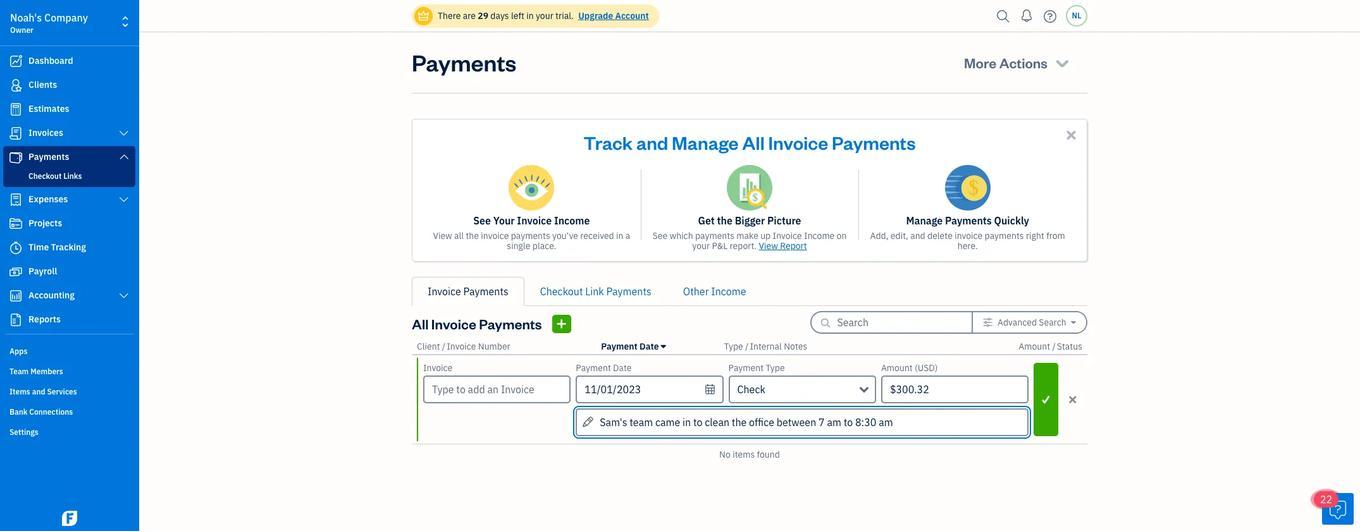 Task type: locate. For each thing, give the bounding box(es) containing it.
and inside manage payments quickly add, edit, and delete invoice payments right from here.
[[910, 230, 925, 242]]

/ right client
[[442, 341, 445, 352]]

which
[[670, 230, 693, 242]]

payments inside manage payments quickly add, edit, and delete invoice payments right from here.
[[985, 230, 1024, 242]]

1 payments from the left
[[511, 230, 550, 242]]

0 vertical spatial the
[[717, 214, 732, 227]]

2 invoice from the left
[[955, 230, 983, 242]]

0 horizontal spatial date
[[613, 362, 632, 374]]

0 horizontal spatial invoice
[[481, 230, 509, 242]]

notifications image
[[1017, 3, 1037, 28]]

0 vertical spatial chevron large down image
[[118, 152, 130, 162]]

chevron large down image down "payroll" 'link'
[[118, 291, 130, 301]]

2 horizontal spatial payments
[[985, 230, 1024, 242]]

1 horizontal spatial amount
[[1019, 341, 1050, 352]]

1 horizontal spatial manage
[[906, 214, 943, 227]]

chevron large down image inside accounting "link"
[[118, 291, 130, 301]]

1 vertical spatial chevron large down image
[[118, 291, 130, 301]]

chevron large down image inside invoices link
[[118, 128, 130, 139]]

payroll
[[28, 266, 57, 277]]

other income link
[[667, 277, 762, 306]]

amount down advanced search
[[1019, 341, 1050, 352]]

1 horizontal spatial see
[[653, 230, 667, 242]]

payment up check
[[728, 362, 764, 374]]

in left a
[[616, 230, 623, 242]]

chevron large down image
[[118, 128, 130, 139], [118, 195, 130, 205]]

found
[[757, 449, 780, 461]]

amount left (usd)
[[881, 362, 913, 374]]

bank connections link
[[3, 402, 135, 421]]

0 horizontal spatial see
[[473, 214, 491, 227]]

1 vertical spatial checkout
[[540, 285, 583, 298]]

1 invoice from the left
[[481, 230, 509, 242]]

payment left caretdown image
[[601, 341, 638, 352]]

see
[[473, 214, 491, 227], [653, 230, 667, 242]]

1 horizontal spatial type
[[766, 362, 785, 374]]

see left which
[[653, 230, 667, 242]]

apps
[[9, 347, 27, 356]]

payments for add,
[[985, 230, 1024, 242]]

chevron large down image up the checkout links link
[[118, 152, 130, 162]]

chevron large down image down the checkout links link
[[118, 195, 130, 205]]

picture
[[767, 214, 801, 227]]

1 chevron large down image from the top
[[118, 128, 130, 139]]

manage
[[672, 130, 739, 154], [906, 214, 943, 227]]

1 horizontal spatial /
[[745, 341, 749, 352]]

in right left
[[526, 10, 534, 22]]

0 horizontal spatial payments
[[511, 230, 550, 242]]

checkout inside main element
[[28, 171, 62, 181]]

cancel image
[[1062, 392, 1084, 407]]

add,
[[870, 230, 888, 242]]

0 vertical spatial your
[[536, 10, 553, 22]]

see inside see your invoice income view all the invoice payments you've received in a single place.
[[473, 214, 491, 227]]

0 vertical spatial manage
[[672, 130, 739, 154]]

view inside see your invoice income view all the invoice payments you've received in a single place.
[[433, 230, 452, 242]]

manage inside manage payments quickly add, edit, and delete invoice payments right from here.
[[906, 214, 943, 227]]

0 horizontal spatial /
[[442, 341, 445, 352]]

2 horizontal spatial and
[[910, 230, 925, 242]]

0 horizontal spatial amount
[[881, 362, 913, 374]]

and right the items
[[32, 387, 45, 397]]

manage payments quickly image
[[945, 165, 990, 211]]

your inside see which payments make up invoice income on your p&l report.
[[692, 240, 710, 252]]

chevron large down image inside expenses link
[[118, 195, 130, 205]]

invoice payments
[[428, 285, 508, 298]]

chart image
[[8, 290, 23, 302]]

date down payment date button
[[613, 362, 632, 374]]

1 vertical spatial date
[[613, 362, 632, 374]]

payments down the quickly
[[985, 230, 1024, 242]]

0 horizontal spatial income
[[554, 214, 590, 227]]

checkout up add a new payment icon
[[540, 285, 583, 298]]

view left all
[[433, 230, 452, 242]]

date left caretdown image
[[640, 341, 659, 352]]

1 chevron large down image from the top
[[118, 152, 130, 162]]

see for which
[[653, 230, 667, 242]]

2 vertical spatial and
[[32, 387, 45, 397]]

1 vertical spatial and
[[910, 230, 925, 242]]

0 vertical spatial and
[[636, 130, 668, 154]]

tracking
[[51, 242, 86, 253]]

and for services
[[32, 387, 45, 397]]

settings image
[[983, 318, 993, 328]]

payments down your
[[511, 230, 550, 242]]

29
[[478, 10, 488, 22]]

up
[[760, 230, 771, 242]]

1 vertical spatial amount
[[881, 362, 913, 374]]

close image
[[1064, 128, 1079, 142]]

payment image
[[8, 151, 23, 164]]

dashboard
[[28, 55, 73, 66]]

payments inside see your invoice income view all the invoice payments you've received in a single place.
[[511, 230, 550, 242]]

payments down get
[[695, 230, 734, 242]]

client / invoice number
[[417, 341, 510, 352]]

0 horizontal spatial the
[[466, 230, 479, 242]]

0 vertical spatial chevron large down image
[[118, 128, 130, 139]]

noah's company owner
[[10, 11, 88, 35]]

reports link
[[3, 309, 135, 331]]

0 vertical spatial checkout
[[28, 171, 62, 181]]

view
[[433, 230, 452, 242], [759, 240, 778, 252]]

in
[[526, 10, 534, 22], [616, 230, 623, 242]]

1 horizontal spatial the
[[717, 214, 732, 227]]

0 horizontal spatial in
[[526, 10, 534, 22]]

the inside see your invoice income view all the invoice payments you've received in a single place.
[[466, 230, 479, 242]]

1 / from the left
[[442, 341, 445, 352]]

3 / from the left
[[1052, 341, 1056, 352]]

2 vertical spatial income
[[711, 285, 746, 298]]

and inside main element
[[32, 387, 45, 397]]

payment
[[601, 341, 638, 352], [576, 362, 611, 374], [728, 362, 764, 374]]

invoice down your
[[481, 230, 509, 242]]

income up you've at the left top of page
[[554, 214, 590, 227]]

type
[[724, 341, 743, 352], [766, 362, 785, 374]]

2 / from the left
[[745, 341, 749, 352]]

income right other
[[711, 285, 746, 298]]

1 vertical spatial your
[[692, 240, 710, 252]]

1 vertical spatial manage
[[906, 214, 943, 227]]

date
[[640, 341, 659, 352], [613, 362, 632, 374]]

quickly
[[994, 214, 1029, 227]]

projects
[[28, 218, 62, 229]]

all invoice payments
[[412, 315, 542, 333]]

payment date left caretdown image
[[601, 341, 659, 352]]

0 horizontal spatial and
[[32, 387, 45, 397]]

all
[[742, 130, 765, 154], [412, 315, 429, 333]]

link
[[585, 285, 604, 298]]

0 vertical spatial income
[[554, 214, 590, 227]]

payments link
[[3, 146, 135, 169]]

amount button
[[1019, 341, 1050, 352]]

the
[[717, 214, 732, 227], [466, 230, 479, 242]]

the right get
[[717, 214, 732, 227]]

checkout up expenses on the top of page
[[28, 171, 62, 181]]

type button
[[724, 341, 743, 352]]

2 payments from the left
[[695, 230, 734, 242]]

chevron large down image up payments "link"
[[118, 128, 130, 139]]

invoice
[[481, 230, 509, 242], [955, 230, 983, 242]]

go to help image
[[1040, 7, 1060, 26]]

1 horizontal spatial income
[[711, 285, 746, 298]]

0 vertical spatial payment date
[[601, 341, 659, 352]]

money image
[[8, 266, 23, 278]]

1 horizontal spatial all
[[742, 130, 765, 154]]

2 chevron large down image from the top
[[118, 195, 130, 205]]

0 vertical spatial date
[[640, 341, 659, 352]]

1 vertical spatial see
[[653, 230, 667, 242]]

type up payment type
[[724, 341, 743, 352]]

Invoice text field
[[424, 377, 570, 402]]

invoice
[[768, 130, 828, 154], [517, 214, 552, 227], [773, 230, 802, 242], [428, 285, 461, 298], [431, 315, 476, 333], [447, 341, 476, 352], [423, 362, 452, 374]]

chevron large down image
[[118, 152, 130, 162], [118, 291, 130, 301]]

1 horizontal spatial your
[[692, 240, 710, 252]]

more actions button
[[953, 47, 1082, 78]]

upgrade account link
[[576, 10, 649, 22]]

payments inside main element
[[28, 151, 69, 163]]

type / internal notes
[[724, 341, 807, 352]]

chevron large down image for payments
[[118, 152, 130, 162]]

noah's
[[10, 11, 42, 24]]

payments inside manage payments quickly add, edit, and delete invoice payments right from here.
[[945, 214, 992, 227]]

1 horizontal spatial in
[[616, 230, 623, 242]]

see which payments make up invoice income on your p&l report.
[[653, 230, 847, 252]]

see your invoice income image
[[509, 165, 554, 211]]

checkout links link
[[6, 169, 133, 184]]

see inside see which payments make up invoice income on your p&l report.
[[653, 230, 667, 242]]

1 horizontal spatial and
[[636, 130, 668, 154]]

1 horizontal spatial payments
[[695, 230, 734, 242]]

checkout link payments
[[540, 285, 651, 298]]

Amount (USD) text field
[[881, 376, 1029, 404]]

payments
[[511, 230, 550, 242], [695, 230, 734, 242], [985, 230, 1024, 242]]

invoice right delete
[[955, 230, 983, 242]]

and right the track in the left of the page
[[636, 130, 668, 154]]

you've
[[552, 230, 578, 242]]

/ left the "status"
[[1052, 341, 1056, 352]]

2 horizontal spatial income
[[804, 230, 835, 242]]

no items found
[[719, 449, 780, 461]]

upgrade
[[578, 10, 613, 22]]

payment date down payment date button
[[576, 362, 632, 374]]

0 horizontal spatial all
[[412, 315, 429, 333]]

/
[[442, 341, 445, 352], [745, 341, 749, 352], [1052, 341, 1056, 352]]

your left p&l
[[692, 240, 710, 252]]

expense image
[[8, 194, 23, 206]]

/ right the type button
[[745, 341, 749, 352]]

/ for invoice
[[442, 341, 445, 352]]

1 vertical spatial income
[[804, 230, 835, 242]]

in inside see your invoice income view all the invoice payments you've received in a single place.
[[616, 230, 623, 242]]

checkout inside "link"
[[540, 285, 583, 298]]

checkout
[[28, 171, 62, 181], [540, 285, 583, 298]]

invoice for payments
[[955, 230, 983, 242]]

invoice inside see your invoice income view all the invoice payments you've received in a single place.
[[481, 230, 509, 242]]

amount for amount / status
[[1019, 341, 1050, 352]]

0 vertical spatial see
[[473, 214, 491, 227]]

amount
[[1019, 341, 1050, 352], [881, 362, 913, 374]]

advanced
[[998, 317, 1037, 328]]

see left your
[[473, 214, 491, 227]]

view right make
[[759, 240, 778, 252]]

all up client
[[412, 315, 429, 333]]

payment date
[[601, 341, 659, 352], [576, 362, 632, 374]]

there are 29 days left in your trial. upgrade account
[[438, 10, 649, 22]]

1 vertical spatial the
[[466, 230, 479, 242]]

delete
[[927, 230, 953, 242]]

advanced search
[[998, 317, 1066, 328]]

income left on
[[804, 230, 835, 242]]

make
[[737, 230, 758, 242]]

and right edit,
[[910, 230, 925, 242]]

1 horizontal spatial checkout
[[540, 285, 583, 298]]

0 horizontal spatial view
[[433, 230, 452, 242]]

3 payments from the left
[[985, 230, 1024, 242]]

right
[[1026, 230, 1044, 242]]

1 horizontal spatial date
[[640, 341, 659, 352]]

view report
[[759, 240, 807, 252]]

all up get the bigger picture
[[742, 130, 765, 154]]

chevron large down image inside payments "link"
[[118, 152, 130, 162]]

the right all
[[466, 230, 479, 242]]

1 vertical spatial chevron large down image
[[118, 195, 130, 205]]

see for your
[[473, 214, 491, 227]]

invoice inside see your invoice income view all the invoice payments you've received in a single place.
[[517, 214, 552, 227]]

0 horizontal spatial type
[[724, 341, 743, 352]]

type down internal
[[766, 362, 785, 374]]

0 vertical spatial amount
[[1019, 341, 1050, 352]]

time
[[28, 242, 49, 253]]

invoice inside manage payments quickly add, edit, and delete invoice payments right from here.
[[955, 230, 983, 242]]

invoice image
[[8, 127, 23, 140]]

received
[[580, 230, 614, 242]]

dashboard link
[[3, 50, 135, 73]]

2 horizontal spatial /
[[1052, 341, 1056, 352]]

1 vertical spatial in
[[616, 230, 623, 242]]

0 horizontal spatial checkout
[[28, 171, 62, 181]]

your left trial.
[[536, 10, 553, 22]]

2 chevron large down image from the top
[[118, 291, 130, 301]]

1 horizontal spatial invoice
[[955, 230, 983, 242]]

notes
[[784, 341, 807, 352]]

payments inside see which payments make up invoice income on your p&l report.
[[695, 230, 734, 242]]

0 vertical spatial type
[[724, 341, 743, 352]]



Task type: describe. For each thing, give the bounding box(es) containing it.
report image
[[8, 314, 23, 326]]

invoice for your
[[481, 230, 509, 242]]

more actions
[[964, 54, 1048, 71]]

bank connections
[[9, 407, 73, 417]]

dashboard image
[[8, 55, 23, 68]]

0 horizontal spatial your
[[536, 10, 553, 22]]

services
[[47, 387, 77, 397]]

estimate image
[[8, 103, 23, 116]]

estimates link
[[3, 98, 135, 121]]

get
[[698, 214, 715, 227]]

track and manage all invoice payments
[[584, 130, 916, 154]]

add a new payment image
[[556, 316, 567, 332]]

status
[[1057, 341, 1082, 352]]

client image
[[8, 79, 23, 92]]

bank
[[9, 407, 27, 417]]

1 vertical spatial payment date
[[576, 362, 632, 374]]

all
[[454, 230, 464, 242]]

report.
[[730, 240, 757, 252]]

and for manage
[[636, 130, 668, 154]]

trial.
[[555, 10, 574, 22]]

freshbooks image
[[59, 511, 80, 526]]

checkout link payments link
[[524, 277, 667, 306]]

your
[[493, 214, 515, 227]]

get the bigger picture image
[[727, 165, 772, 211]]

on
[[837, 230, 847, 242]]

connections
[[29, 407, 73, 417]]

crown image
[[417, 9, 430, 22]]

estimates
[[28, 103, 69, 114]]

amount / status
[[1019, 341, 1082, 352]]

items and services
[[9, 387, 77, 397]]

no
[[719, 449, 731, 461]]

income inside see your invoice income view all the invoice payments you've received in a single place.
[[554, 214, 590, 227]]

more
[[964, 54, 997, 71]]

chevrondown image
[[1053, 54, 1071, 71]]

checkout links
[[28, 171, 82, 181]]

company
[[44, 11, 88, 24]]

items
[[733, 449, 755, 461]]

check button
[[728, 376, 876, 404]]

invoice inside see which payments make up invoice income on your p&l report.
[[773, 230, 802, 242]]

members
[[30, 367, 63, 376]]

invoices link
[[3, 122, 135, 145]]

timer image
[[8, 242, 23, 254]]

search image
[[993, 7, 1013, 26]]

track
[[584, 130, 633, 154]]

account
[[615, 10, 649, 22]]

owner
[[10, 25, 33, 35]]

other income
[[683, 285, 746, 298]]

settings link
[[3, 423, 135, 442]]

time tracking link
[[3, 237, 135, 259]]

from
[[1046, 230, 1065, 242]]

nl
[[1072, 11, 1081, 20]]

actions
[[999, 54, 1048, 71]]

left
[[511, 10, 524, 22]]

checkout for checkout links
[[28, 171, 62, 181]]

main element
[[0, 0, 171, 531]]

Payment date in MM/DD/YYYY format text field
[[576, 376, 723, 404]]

expenses
[[28, 194, 68, 205]]

22
[[1320, 493, 1332, 506]]

payments for income
[[511, 230, 550, 242]]

advanced search button
[[973, 312, 1086, 333]]

Search text field
[[837, 312, 951, 333]]

items
[[9, 387, 30, 397]]

number
[[478, 341, 510, 352]]

single
[[507, 240, 530, 252]]

income inside see which payments make up invoice income on your p&l report.
[[804, 230, 835, 242]]

reports
[[28, 314, 61, 325]]

time tracking
[[28, 242, 86, 253]]

other
[[683, 285, 709, 298]]

apps link
[[3, 342, 135, 361]]

projects link
[[3, 213, 135, 235]]

payment date button
[[601, 341, 666, 352]]

accounting link
[[3, 285, 135, 307]]

here.
[[958, 240, 978, 252]]

22 button
[[1314, 492, 1354, 525]]

caretdown image
[[1071, 318, 1076, 328]]

checkout for checkout link payments
[[540, 285, 583, 298]]

caretdown image
[[661, 342, 666, 352]]

/ for status
[[1052, 341, 1056, 352]]

chevron large down image for accounting
[[118, 291, 130, 301]]

amount for amount (usd)
[[881, 362, 913, 374]]

internal
[[750, 341, 782, 352]]

invoices
[[28, 127, 63, 139]]

0 vertical spatial all
[[742, 130, 765, 154]]

manage payments quickly add, edit, and delete invoice payments right from here.
[[870, 214, 1065, 252]]

1 vertical spatial type
[[766, 362, 785, 374]]

search
[[1039, 317, 1066, 328]]

payment down payment date button
[[576, 362, 611, 374]]

are
[[463, 10, 476, 22]]

project image
[[8, 218, 23, 230]]

items and services link
[[3, 382, 135, 401]]

nl button
[[1066, 5, 1087, 27]]

links
[[63, 171, 82, 181]]

get the bigger picture
[[698, 214, 801, 227]]

check
[[737, 383, 765, 396]]

chevron large down image for expenses
[[118, 195, 130, 205]]

there
[[438, 10, 461, 22]]

0 vertical spatial in
[[526, 10, 534, 22]]

clients link
[[3, 74, 135, 97]]

see your invoice income view all the invoice payments you've received in a single place.
[[433, 214, 630, 252]]

clients
[[28, 79, 57, 90]]

invoice payments link
[[412, 277, 524, 306]]

a
[[625, 230, 630, 242]]

client
[[417, 341, 440, 352]]

payment type
[[728, 362, 785, 374]]

0 horizontal spatial manage
[[672, 130, 739, 154]]

amount (usd)
[[881, 362, 938, 374]]

income inside other income link
[[711, 285, 746, 298]]

1 vertical spatial all
[[412, 315, 429, 333]]

team members
[[9, 367, 63, 376]]

save image
[[1035, 392, 1057, 408]]

team
[[9, 367, 29, 376]]

chevron large down image for invoices
[[118, 128, 130, 139]]

/ for internal
[[745, 341, 749, 352]]

days
[[490, 10, 509, 22]]

resource center badge image
[[1322, 493, 1354, 525]]

expenses link
[[3, 189, 135, 211]]

report
[[780, 240, 807, 252]]

Notes (Optional) text field
[[576, 409, 1029, 436]]

1 horizontal spatial view
[[759, 240, 778, 252]]

payroll link
[[3, 261, 135, 283]]

settings
[[9, 428, 38, 437]]

accounting
[[28, 290, 75, 301]]



Task type: vqa. For each thing, say whether or not it's contained in the screenshot.
'View Archived Other Income' LINK on the top
no



